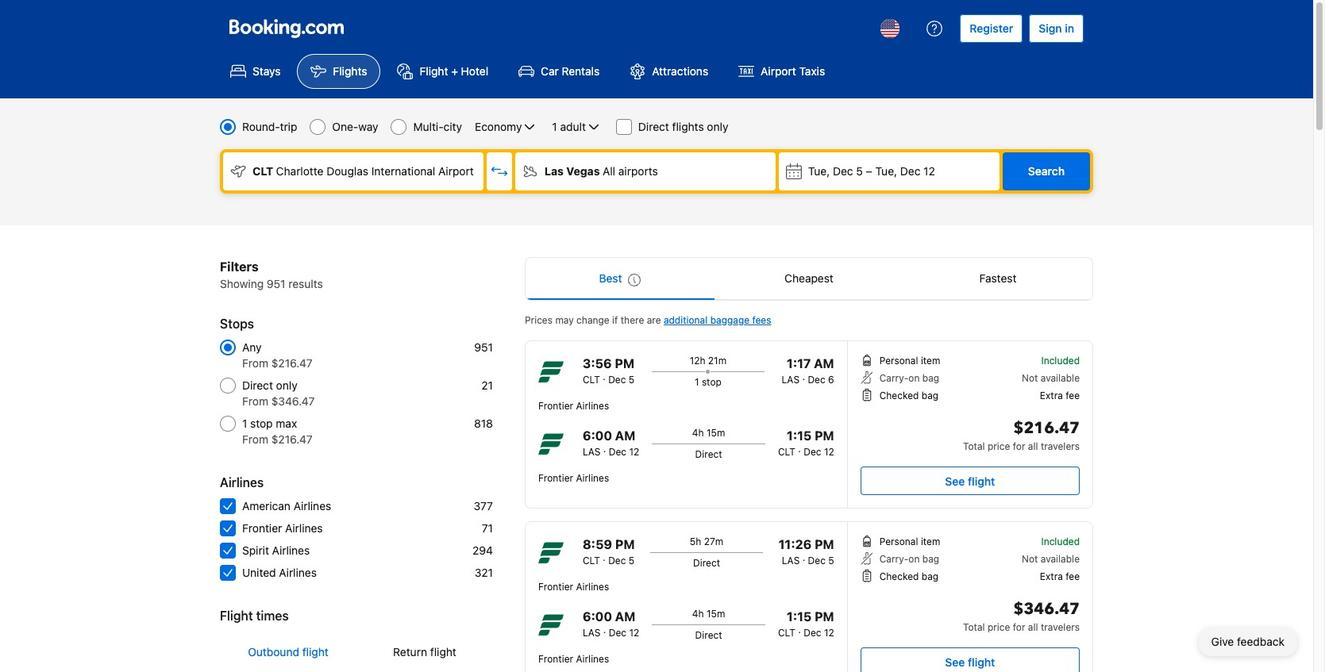 Task type: vqa. For each thing, say whether or not it's contained in the screenshot.
18 associated with Las
no



Task type: locate. For each thing, give the bounding box(es) containing it.
stop left max in the left bottom of the page
[[250, 417, 273, 430]]

see for $216.47
[[945, 475, 965, 488]]

only down any from $216.47
[[276, 379, 298, 392]]

tab list containing best
[[526, 258, 1093, 301]]

1 vertical spatial personal
[[880, 536, 919, 548]]

price inside $346.47 total price for all travelers
[[988, 622, 1011, 634]]

6:00
[[583, 429, 612, 443], [583, 610, 612, 624]]

item for $346.47
[[921, 536, 941, 548]]

1 extra from the top
[[1040, 390, 1063, 402]]

1 vertical spatial flight
[[220, 609, 253, 623]]

951 inside "filters showing 951 results"
[[267, 277, 286, 291]]

am down "3:56 pm clt . dec 5"
[[615, 429, 636, 443]]

0 horizontal spatial tue,
[[808, 164, 830, 178]]

0 vertical spatial extra
[[1040, 390, 1063, 402]]

fee up $346.47 total price for all travelers
[[1066, 571, 1080, 583]]

0 vertical spatial am
[[814, 357, 835, 371]]

carry- for $346.47
[[880, 554, 909, 565]]

1 horizontal spatial tab list
[[526, 258, 1093, 301]]

0 vertical spatial checked
[[880, 390, 919, 402]]

1 included from the top
[[1042, 355, 1080, 367]]

las vegas all airports
[[545, 164, 658, 178]]

1 horizontal spatial stop
[[702, 376, 722, 388]]

1 vertical spatial 4h 15m
[[692, 608, 725, 620]]

4h down 5h
[[692, 608, 704, 620]]

extra up $346.47 total price for all travelers
[[1040, 571, 1063, 583]]

car
[[541, 64, 559, 78]]

6:00 am las . dec 12 down '8:59 pm clt . dec 5' at the bottom
[[583, 610, 640, 639]]

0 vertical spatial only
[[707, 120, 729, 133]]

2 vertical spatial from
[[242, 433, 268, 446]]

$346.47 inside 'direct only from $346.47'
[[271, 395, 315, 408]]

2 checked bag from the top
[[880, 571, 939, 583]]

1 vertical spatial only
[[276, 379, 298, 392]]

las
[[782, 374, 800, 386], [583, 446, 601, 458], [782, 555, 800, 567], [583, 627, 601, 639]]

1 vertical spatial see flight
[[945, 656, 995, 669]]

not available for $216.47
[[1022, 372, 1080, 384]]

1 vertical spatial 6:00
[[583, 610, 612, 624]]

not available up $216.47 total price for all travelers
[[1022, 372, 1080, 384]]

1 see flight from the top
[[945, 475, 995, 488]]

0 vertical spatial 15m
[[707, 427, 725, 439]]

see flight button down $216.47 total price for all travelers
[[861, 467, 1080, 496]]

0 vertical spatial 1:15 pm clt . dec 12
[[778, 429, 835, 458]]

1 personal from the top
[[880, 355, 919, 367]]

economy
[[475, 120, 522, 133]]

1 vertical spatial travelers
[[1041, 622, 1080, 634]]

airport
[[761, 64, 796, 78], [439, 164, 474, 178]]

2 checked from the top
[[880, 571, 919, 583]]

$216.47 total price for all travelers
[[963, 418, 1080, 453]]

max
[[276, 417, 297, 430]]

$346.47
[[271, 395, 315, 408], [1014, 599, 1080, 620]]

0 vertical spatial not
[[1022, 372, 1038, 384]]

from inside 1 stop max from $216.47
[[242, 433, 268, 446]]

1 extra fee from the top
[[1040, 390, 1080, 402]]

2 for from the top
[[1013, 622, 1026, 634]]

flight left the +
[[420, 64, 448, 78]]

0 vertical spatial tab list
[[526, 258, 1093, 301]]

6:00 am las . dec 12 down "3:56 pm clt . dec 5"
[[583, 429, 640, 458]]

1 not available from the top
[[1022, 372, 1080, 384]]

included for $346.47
[[1042, 536, 1080, 548]]

0 vertical spatial total
[[963, 441, 985, 453]]

2 not from the top
[[1022, 554, 1038, 565]]

0 vertical spatial on
[[909, 372, 920, 384]]

1:17 am las . dec 6
[[782, 357, 835, 386]]

all inside $216.47 total price for all travelers
[[1028, 441, 1039, 453]]

1 vertical spatial $346.47
[[1014, 599, 1080, 620]]

0 vertical spatial $346.47
[[271, 395, 315, 408]]

0 vertical spatial see flight
[[945, 475, 995, 488]]

2 personal from the top
[[880, 536, 919, 548]]

am down '8:59 pm clt . dec 5' at the bottom
[[615, 610, 636, 624]]

1 vertical spatial 1
[[695, 376, 699, 388]]

2 see flight from the top
[[945, 656, 995, 669]]

1 vertical spatial tab list
[[220, 632, 493, 673]]

stop for 1 stop max from $216.47
[[250, 417, 273, 430]]

dec inside 11:26 pm las . dec 5
[[808, 555, 826, 567]]

15m down 27m
[[707, 608, 725, 620]]

only right flights
[[707, 120, 729, 133]]

airports
[[619, 164, 658, 178]]

tue, left –
[[808, 164, 830, 178]]

5 inside "3:56 pm clt . dec 5"
[[629, 374, 635, 386]]

2 extra fee from the top
[[1040, 571, 1080, 583]]

2 not available from the top
[[1022, 554, 1080, 565]]

0 vertical spatial extra fee
[[1040, 390, 1080, 402]]

2 travelers from the top
[[1041, 622, 1080, 634]]

1:15 pm clt . dec 12 down 6
[[778, 429, 835, 458]]

best image
[[629, 274, 641, 287], [629, 274, 641, 287]]

1 vertical spatial carry-
[[880, 554, 909, 565]]

douglas
[[327, 164, 369, 178]]

1 tue, from the left
[[808, 164, 830, 178]]

tab list
[[526, 258, 1093, 301], [220, 632, 493, 673]]

2 total from the top
[[963, 622, 985, 634]]

6:00 for $346.47
[[583, 610, 612, 624]]

. inside the 1:17 am las . dec 6
[[803, 371, 805, 383]]

baggage
[[711, 315, 750, 326]]

0 vertical spatial see
[[945, 475, 965, 488]]

1 see from the top
[[945, 475, 965, 488]]

15m for $216.47
[[707, 427, 725, 439]]

flights
[[333, 64, 367, 78]]

travelers for $216.47
[[1041, 441, 1080, 453]]

outbound
[[248, 646, 299, 659]]

1 vertical spatial 6:00 am las . dec 12
[[583, 610, 640, 639]]

0 vertical spatial travelers
[[1041, 441, 1080, 453]]

0 vertical spatial item
[[921, 355, 941, 367]]

1 vertical spatial total
[[963, 622, 985, 634]]

6:00 am las . dec 12
[[583, 429, 640, 458], [583, 610, 640, 639]]

travelers inside $216.47 total price for all travelers
[[1041, 441, 1080, 453]]

6:00 down "3:56 pm clt . dec 5"
[[583, 429, 612, 443]]

0 vertical spatial 6:00 am las . dec 12
[[583, 429, 640, 458]]

1 personal item from the top
[[880, 355, 941, 367]]

1 vertical spatial item
[[921, 536, 941, 548]]

2 extra from the top
[[1040, 571, 1063, 583]]

2 6:00 from the top
[[583, 610, 612, 624]]

4h down 1 stop
[[692, 427, 704, 439]]

see flight for $346.47
[[945, 656, 995, 669]]

from up 1 stop max from $216.47
[[242, 395, 268, 408]]

personal for $346.47
[[880, 536, 919, 548]]

0 vertical spatial 951
[[267, 277, 286, 291]]

additional baggage fees link
[[664, 315, 772, 326]]

return flight
[[393, 646, 457, 659]]

0 horizontal spatial 1
[[242, 417, 247, 430]]

flight
[[420, 64, 448, 78], [220, 609, 253, 623]]

6:00 down '8:59 pm clt . dec 5' at the bottom
[[583, 610, 612, 624]]

1 for from the top
[[1013, 441, 1026, 453]]

personal item
[[880, 355, 941, 367], [880, 536, 941, 548]]

best button
[[526, 258, 715, 299]]

1 horizontal spatial $346.47
[[1014, 599, 1080, 620]]

2 see flight button from the top
[[861, 648, 1080, 673]]

0 vertical spatial airport
[[761, 64, 796, 78]]

total inside $346.47 total price for all travelers
[[963, 622, 985, 634]]

2 1:15 pm clt . dec 12 from the top
[[778, 610, 835, 639]]

1 vertical spatial 15m
[[707, 608, 725, 620]]

0 vertical spatial personal item
[[880, 355, 941, 367]]

1 vertical spatial not available
[[1022, 554, 1080, 565]]

for for $346.47
[[1013, 622, 1026, 634]]

carry- for $216.47
[[880, 372, 909, 384]]

extra fee for $216.47
[[1040, 390, 1080, 402]]

only inside 'direct only from $346.47'
[[276, 379, 298, 392]]

2 carry- from the top
[[880, 554, 909, 565]]

0 vertical spatial not available
[[1022, 372, 1080, 384]]

1 vertical spatial see
[[945, 656, 965, 669]]

pm right 8:59
[[615, 538, 635, 552]]

0 vertical spatial 1
[[552, 120, 557, 133]]

1 total from the top
[[963, 441, 985, 453]]

pm inside "3:56 pm clt . dec 5"
[[615, 357, 635, 371]]

$346.47 inside $346.47 total price for all travelers
[[1014, 599, 1080, 620]]

1 all from the top
[[1028, 441, 1039, 453]]

give feedback
[[1212, 635, 1285, 649]]

0 vertical spatial flight
[[420, 64, 448, 78]]

5 for 3:56 pm
[[629, 374, 635, 386]]

0 vertical spatial from
[[242, 357, 268, 370]]

not available up $346.47 total price for all travelers
[[1022, 554, 1080, 565]]

1 left max in the left bottom of the page
[[242, 417, 247, 430]]

see flight button for $346.47
[[861, 648, 1080, 673]]

all for $216.47
[[1028, 441, 1039, 453]]

0 vertical spatial see flight button
[[861, 467, 1080, 496]]

flight for flight times
[[220, 609, 253, 623]]

2 price from the top
[[988, 622, 1011, 634]]

1 vertical spatial airport
[[439, 164, 474, 178]]

1 6:00 am las . dec 12 from the top
[[583, 429, 640, 458]]

1 vertical spatial not
[[1022, 554, 1038, 565]]

1 vertical spatial 1:15 pm clt . dec 12
[[778, 610, 835, 639]]

las inside 11:26 pm las . dec 5
[[782, 555, 800, 567]]

1:15 pm clt . dec 12 down 11:26 pm las . dec 5
[[778, 610, 835, 639]]

times
[[256, 609, 289, 623]]

fee for $216.47
[[1066, 390, 1080, 402]]

0 vertical spatial for
[[1013, 441, 1026, 453]]

direct inside 'direct only from $346.47'
[[242, 379, 273, 392]]

1 checked from the top
[[880, 390, 919, 402]]

not for $216.47
[[1022, 372, 1038, 384]]

see flight down $346.47 total price for all travelers
[[945, 656, 995, 669]]

71
[[482, 522, 493, 535]]

4h 15m down "5h 27m"
[[692, 608, 725, 620]]

4h 15m
[[692, 427, 725, 439], [692, 608, 725, 620]]

0 vertical spatial 4h 15m
[[692, 427, 725, 439]]

12 inside popup button
[[924, 164, 935, 178]]

1 vertical spatial extra
[[1040, 571, 1063, 583]]

pm right 11:26
[[815, 538, 835, 552]]

951 left results
[[267, 277, 286, 291]]

2 from from the top
[[242, 395, 268, 408]]

available up $216.47 total price for all travelers
[[1041, 372, 1080, 384]]

on
[[909, 372, 920, 384], [909, 554, 920, 565]]

for inside $216.47 total price for all travelers
[[1013, 441, 1026, 453]]

2 vertical spatial 1
[[242, 417, 247, 430]]

1 carry-on bag from the top
[[880, 372, 940, 384]]

0 vertical spatial 1:15
[[787, 429, 812, 443]]

extra fee up $346.47 total price for all travelers
[[1040, 571, 1080, 583]]

flight down $346.47 total price for all travelers
[[968, 656, 995, 669]]

1:15 down 11:26 pm las . dec 5
[[787, 610, 812, 624]]

0 vertical spatial included
[[1042, 355, 1080, 367]]

2 carry-on bag from the top
[[880, 554, 940, 565]]

for inside $346.47 total price for all travelers
[[1013, 622, 1026, 634]]

2 horizontal spatial 1
[[695, 376, 699, 388]]

0 horizontal spatial flight
[[220, 609, 253, 623]]

tue, dec 5 – tue, dec 12
[[808, 164, 935, 178]]

not
[[1022, 372, 1038, 384], [1022, 554, 1038, 565]]

1 available from the top
[[1041, 372, 1080, 384]]

1 for 1 stop
[[695, 376, 699, 388]]

1 vertical spatial price
[[988, 622, 1011, 634]]

1 1:15 from the top
[[787, 429, 812, 443]]

4h 15m down 1 stop
[[692, 427, 725, 439]]

1 carry- from the top
[[880, 372, 909, 384]]

0 vertical spatial available
[[1041, 372, 1080, 384]]

2 on from the top
[[909, 554, 920, 565]]

12
[[924, 164, 935, 178], [629, 446, 640, 458], [824, 446, 835, 458], [629, 627, 640, 639], [824, 627, 835, 639]]

1 4h 15m from the top
[[692, 427, 725, 439]]

1 on from the top
[[909, 372, 920, 384]]

for
[[1013, 441, 1026, 453], [1013, 622, 1026, 634]]

direct
[[638, 120, 669, 133], [242, 379, 273, 392], [695, 449, 723, 461], [693, 558, 720, 569], [695, 630, 723, 642]]

pm inside 11:26 pm las . dec 5
[[815, 538, 835, 552]]

1 fee from the top
[[1066, 390, 1080, 402]]

see flight down $216.47 total price for all travelers
[[945, 475, 995, 488]]

1 vertical spatial personal item
[[880, 536, 941, 548]]

extra fee up $216.47 total price for all travelers
[[1040, 390, 1080, 402]]

airport left taxis
[[761, 64, 796, 78]]

1:15 for $216.47
[[787, 429, 812, 443]]

2 included from the top
[[1042, 536, 1080, 548]]

filters
[[220, 260, 259, 274]]

from
[[242, 357, 268, 370], [242, 395, 268, 408], [242, 433, 268, 446]]

0 vertical spatial stop
[[702, 376, 722, 388]]

0 horizontal spatial $346.47
[[271, 395, 315, 408]]

from inside any from $216.47
[[242, 357, 268, 370]]

1 vertical spatial see flight button
[[861, 648, 1080, 673]]

extra up $216.47 total price for all travelers
[[1040, 390, 1063, 402]]

available for $346.47
[[1041, 554, 1080, 565]]

1 vertical spatial for
[[1013, 622, 1026, 634]]

0 vertical spatial carry-on bag
[[880, 372, 940, 384]]

1 stop
[[695, 376, 722, 388]]

2 15m from the top
[[707, 608, 725, 620]]

1 vertical spatial on
[[909, 554, 920, 565]]

1 vertical spatial stop
[[250, 417, 273, 430]]

1:15 down the 1:17 am las . dec 6
[[787, 429, 812, 443]]

extra fee
[[1040, 390, 1080, 402], [1040, 571, 1080, 583]]

carry-on bag for $346.47
[[880, 554, 940, 565]]

change
[[577, 315, 610, 326]]

see flight button down $346.47 total price for all travelers
[[861, 648, 1080, 673]]

pm right 3:56
[[615, 357, 635, 371]]

carry-on bag for $216.47
[[880, 372, 940, 384]]

1 vertical spatial extra fee
[[1040, 571, 1080, 583]]

5
[[856, 164, 863, 178], [629, 374, 635, 386], [629, 555, 635, 567], [829, 555, 835, 567]]

1 horizontal spatial flight
[[420, 64, 448, 78]]

1 vertical spatial 1:15
[[787, 610, 812, 624]]

0 vertical spatial all
[[1028, 441, 1039, 453]]

3 from from the top
[[242, 433, 268, 446]]

all for $346.47
[[1028, 622, 1039, 634]]

1 horizontal spatial 951
[[474, 341, 493, 354]]

951 up 21
[[474, 341, 493, 354]]

4h
[[692, 427, 704, 439], [692, 608, 704, 620]]

am up 6
[[814, 357, 835, 371]]

1 vertical spatial checked
[[880, 571, 919, 583]]

6
[[828, 374, 835, 386]]

travelers inside $346.47 total price for all travelers
[[1041, 622, 1080, 634]]

5 inside 11:26 pm las . dec 5
[[829, 555, 835, 567]]

1 from from the top
[[242, 357, 268, 370]]

if
[[612, 315, 618, 326]]

extra for $346.47
[[1040, 571, 1063, 583]]

total inside $216.47 total price for all travelers
[[963, 441, 985, 453]]

1 down 12h
[[695, 376, 699, 388]]

2 6:00 am las . dec 12 from the top
[[583, 610, 640, 639]]

$216.47
[[271, 357, 313, 370], [1014, 418, 1080, 439], [271, 433, 313, 446]]

$346.47 total price for all travelers
[[963, 599, 1080, 634]]

1:17
[[787, 357, 811, 371]]

2 vertical spatial am
[[615, 610, 636, 624]]

1 15m from the top
[[707, 427, 725, 439]]

pm down 11:26 pm las . dec 5
[[815, 610, 835, 624]]

0 horizontal spatial 951
[[267, 277, 286, 291]]

1 vertical spatial checked bag
[[880, 571, 939, 583]]

checked for $216.47
[[880, 390, 919, 402]]

stop inside 1 stop max from $216.47
[[250, 417, 273, 430]]

stop down 12h 21m
[[702, 376, 722, 388]]

2 4h 15m from the top
[[692, 608, 725, 620]]

0 vertical spatial 4h
[[692, 427, 704, 439]]

1 horizontal spatial tue,
[[876, 164, 898, 178]]

1 item from the top
[[921, 355, 941, 367]]

1 vertical spatial available
[[1041, 554, 1080, 565]]

.
[[603, 371, 606, 383], [803, 371, 805, 383], [603, 443, 606, 455], [798, 443, 801, 455], [603, 552, 606, 564], [803, 552, 806, 564], [603, 624, 606, 636], [798, 624, 801, 636]]

tue,
[[808, 164, 830, 178], [876, 164, 898, 178]]

there
[[621, 315, 644, 326]]

0 vertical spatial personal
[[880, 355, 919, 367]]

see flight
[[945, 475, 995, 488], [945, 656, 995, 669]]

from down any
[[242, 357, 268, 370]]

0 vertical spatial fee
[[1066, 390, 1080, 402]]

not available
[[1022, 372, 1080, 384], [1022, 554, 1080, 565]]

price
[[988, 441, 1011, 453], [988, 622, 1011, 634]]

available up $346.47 total price for all travelers
[[1041, 554, 1080, 565]]

flight left times
[[220, 609, 253, 623]]

way
[[358, 120, 378, 133]]

1 see flight button from the top
[[861, 467, 1080, 496]]

2 1:15 from the top
[[787, 610, 812, 624]]

$216.47 inside any from $216.47
[[271, 357, 313, 370]]

car rentals link
[[505, 54, 613, 89]]

5 inside '8:59 pm clt . dec 5'
[[629, 555, 635, 567]]

1 left the adult
[[552, 120, 557, 133]]

11:26 pm las . dec 5
[[779, 538, 835, 567]]

1 4h from the top
[[692, 427, 704, 439]]

0 vertical spatial 6:00
[[583, 429, 612, 443]]

15m down 1 stop
[[707, 427, 725, 439]]

checked for $346.47
[[880, 571, 919, 583]]

all inside $346.47 total price for all travelers
[[1028, 622, 1039, 634]]

5 for 11:26 pm
[[829, 555, 835, 567]]

personal item for $216.47
[[880, 355, 941, 367]]

total for $216.47
[[963, 441, 985, 453]]

item for $216.47
[[921, 355, 941, 367]]

checked bag
[[880, 390, 939, 402], [880, 571, 939, 583]]

1 1:15 pm clt . dec 12 from the top
[[778, 429, 835, 458]]

booking.com logo image
[[230, 19, 344, 38], [230, 19, 344, 38]]

4h 15m for $346.47
[[692, 608, 725, 620]]

2 4h from the top
[[692, 608, 704, 620]]

2 all from the top
[[1028, 622, 1039, 634]]

price inside $216.47 total price for all travelers
[[988, 441, 1011, 453]]

2 item from the top
[[921, 536, 941, 548]]

1 travelers from the top
[[1041, 441, 1080, 453]]

1 inside popup button
[[552, 120, 557, 133]]

airport down city
[[439, 164, 474, 178]]

1
[[552, 120, 557, 133], [695, 376, 699, 388], [242, 417, 247, 430]]

0 vertical spatial price
[[988, 441, 1011, 453]]

total for $346.47
[[963, 622, 985, 634]]

prices may change if there are additional baggage fees
[[525, 315, 772, 326]]

1 vertical spatial carry-on bag
[[880, 554, 940, 565]]

0 horizontal spatial only
[[276, 379, 298, 392]]

not up $346.47 total price for all travelers
[[1022, 554, 1038, 565]]

from down 'direct only from $346.47'
[[242, 433, 268, 446]]

5 inside popup button
[[856, 164, 863, 178]]

tue, right –
[[876, 164, 898, 178]]

0 horizontal spatial tab list
[[220, 632, 493, 673]]

search
[[1028, 164, 1065, 178]]

1 price from the top
[[988, 441, 1011, 453]]

1 vertical spatial all
[[1028, 622, 1039, 634]]

2 fee from the top
[[1066, 571, 1080, 583]]

not up $216.47 total price for all travelers
[[1022, 372, 1038, 384]]

2 see from the top
[[945, 656, 965, 669]]

not for $346.47
[[1022, 554, 1038, 565]]

2 personal item from the top
[[880, 536, 941, 548]]

fee up $216.47 total price for all travelers
[[1066, 390, 1080, 402]]

0 horizontal spatial stop
[[250, 417, 273, 430]]

1 vertical spatial from
[[242, 395, 268, 408]]

1 vertical spatial am
[[615, 429, 636, 443]]

6:00 for $216.47
[[583, 429, 612, 443]]

direct flights only
[[638, 120, 729, 133]]

1 not from the top
[[1022, 372, 1038, 384]]

0 vertical spatial checked bag
[[880, 390, 939, 402]]

1 vertical spatial 4h
[[692, 608, 704, 620]]

bag
[[923, 372, 940, 384], [922, 390, 939, 402], [923, 554, 940, 565], [922, 571, 939, 583]]

las
[[545, 164, 564, 178]]

dec inside "3:56 pm clt . dec 5"
[[608, 374, 626, 386]]

1 horizontal spatial 1
[[552, 120, 557, 133]]

1 6:00 from the top
[[583, 429, 612, 443]]

see flight for $216.47
[[945, 475, 995, 488]]

only
[[707, 120, 729, 133], [276, 379, 298, 392]]

2 available from the top
[[1041, 554, 1080, 565]]

1 checked bag from the top
[[880, 390, 939, 402]]

personal item for $346.47
[[880, 536, 941, 548]]

15m
[[707, 427, 725, 439], [707, 608, 725, 620]]

stop
[[702, 376, 722, 388], [250, 417, 273, 430]]

0 vertical spatial carry-
[[880, 372, 909, 384]]

see flight button
[[861, 467, 1080, 496], [861, 648, 1080, 673]]

stops
[[220, 317, 254, 331]]

1 vertical spatial fee
[[1066, 571, 1080, 583]]



Task type: describe. For each thing, give the bounding box(es) containing it.
818
[[474, 417, 493, 430]]

1 horizontal spatial only
[[707, 120, 729, 133]]

. inside 11:26 pm las . dec 5
[[803, 552, 806, 564]]

see flight button for $216.47
[[861, 467, 1080, 496]]

may
[[555, 315, 574, 326]]

extra fee for $346.47
[[1040, 571, 1080, 583]]

in
[[1065, 21, 1075, 35]]

fastest
[[980, 272, 1017, 285]]

tue, dec 5 – tue, dec 12 button
[[779, 152, 1000, 191]]

flight + hotel
[[420, 64, 489, 78]]

294
[[473, 544, 493, 558]]

. inside "3:56 pm clt . dec 5"
[[603, 371, 606, 383]]

one-
[[332, 120, 358, 133]]

vegas
[[567, 164, 600, 178]]

flight + hotel link
[[384, 54, 502, 89]]

6:00 am las . dec 12 for $346.47
[[583, 610, 640, 639]]

american
[[242, 500, 291, 513]]

trip
[[280, 120, 297, 133]]

5 for 8:59 pm
[[629, 555, 635, 567]]

available for $216.47
[[1041, 372, 1080, 384]]

included for $216.47
[[1042, 355, 1080, 367]]

1 inside 1 stop max from $216.47
[[242, 417, 247, 430]]

taxis
[[799, 64, 825, 78]]

price for $346.47
[[988, 622, 1011, 634]]

spirit
[[242, 544, 269, 558]]

any from $216.47
[[242, 341, 313, 370]]

united airlines
[[242, 566, 317, 580]]

rentals
[[562, 64, 600, 78]]

15m for $346.47
[[707, 608, 725, 620]]

checked bag for $346.47
[[880, 571, 939, 583]]

sign in
[[1039, 21, 1075, 35]]

11:26
[[779, 538, 812, 552]]

tab list containing outbound flight
[[220, 632, 493, 673]]

one-way
[[332, 120, 378, 133]]

fees
[[752, 315, 772, 326]]

city
[[444, 120, 462, 133]]

stays link
[[217, 54, 294, 89]]

5h
[[690, 536, 702, 548]]

united
[[242, 566, 276, 580]]

pm down 6
[[815, 429, 835, 443]]

fee for $346.47
[[1066, 571, 1080, 583]]

. inside '8:59 pm clt . dec 5'
[[603, 552, 606, 564]]

register
[[970, 21, 1014, 35]]

from inside 'direct only from $346.47'
[[242, 395, 268, 408]]

return flight button
[[357, 632, 493, 673]]

american airlines
[[242, 500, 331, 513]]

377
[[474, 500, 493, 513]]

on for $346.47
[[909, 554, 920, 565]]

21
[[482, 379, 493, 392]]

dec inside '8:59 pm clt . dec 5'
[[608, 555, 626, 567]]

additional
[[664, 315, 708, 326]]

$216.47 inside $216.47 total price for all travelers
[[1014, 418, 1080, 439]]

1 stop max from $216.47
[[242, 417, 313, 446]]

feedback
[[1237, 635, 1285, 649]]

3:56 pm clt . dec 5
[[583, 357, 635, 386]]

are
[[647, 315, 661, 326]]

am inside the 1:17 am las . dec 6
[[814, 357, 835, 371]]

spirit airlines
[[242, 544, 310, 558]]

–
[[866, 164, 873, 178]]

charlotte
[[276, 164, 324, 178]]

2 tue, from the left
[[876, 164, 898, 178]]

sign
[[1039, 21, 1062, 35]]

filters showing 951 results
[[220, 260, 323, 291]]

1 adult
[[552, 120, 586, 133]]

on for $216.47
[[909, 372, 920, 384]]

multi-city
[[413, 120, 462, 133]]

round-trip
[[242, 120, 297, 133]]

flights
[[672, 120, 704, 133]]

1 horizontal spatial airport
[[761, 64, 796, 78]]

flight down $216.47 total price for all travelers
[[968, 475, 995, 488]]

4h for $346.47
[[692, 608, 704, 620]]

outbound flight button
[[220, 632, 357, 673]]

best
[[599, 272, 622, 285]]

$216.47 inside 1 stop max from $216.47
[[271, 433, 313, 446]]

search button
[[1003, 152, 1090, 191]]

airport taxis link
[[725, 54, 839, 89]]

1:15 pm clt . dec 12 for $346.47
[[778, 610, 835, 639]]

international
[[372, 164, 436, 178]]

dec inside the 1:17 am las . dec 6
[[808, 374, 826, 386]]

flight right outbound
[[302, 646, 329, 659]]

321
[[475, 566, 493, 580]]

clt inside '8:59 pm clt . dec 5'
[[583, 555, 600, 567]]

price for $216.47
[[988, 441, 1011, 453]]

1:15 for $346.47
[[787, 610, 812, 624]]

outbound flight
[[248, 646, 329, 659]]

cheapest button
[[715, 258, 904, 299]]

see for $346.47
[[945, 656, 965, 669]]

checked bag for $216.47
[[880, 390, 939, 402]]

27m
[[704, 536, 724, 548]]

flight right return
[[430, 646, 457, 659]]

give feedback button
[[1199, 628, 1298, 657]]

1:15 pm clt . dec 12 for $216.47
[[778, 429, 835, 458]]

+
[[451, 64, 458, 78]]

attractions link
[[617, 54, 722, 89]]

am for $216.47
[[615, 429, 636, 443]]

results
[[289, 277, 323, 291]]

4h for $216.47
[[692, 427, 704, 439]]

direct only from $346.47
[[242, 379, 315, 408]]

am for $346.47
[[615, 610, 636, 624]]

for for $216.47
[[1013, 441, 1026, 453]]

8:59 pm clt . dec 5
[[583, 538, 635, 567]]

stop for 1 stop
[[702, 376, 722, 388]]

las inside the 1:17 am las . dec 6
[[782, 374, 800, 386]]

flight times
[[220, 609, 289, 623]]

stays
[[253, 64, 281, 78]]

extra for $216.47
[[1040, 390, 1063, 402]]

12h
[[690, 355, 706, 367]]

any
[[242, 341, 262, 354]]

4h 15m for $216.47
[[692, 427, 725, 439]]

pm inside '8:59 pm clt . dec 5'
[[615, 538, 635, 552]]

give
[[1212, 635, 1234, 649]]

not available for $346.47
[[1022, 554, 1080, 565]]

clt inside "3:56 pm clt . dec 5"
[[583, 374, 600, 386]]

1 vertical spatial 951
[[474, 341, 493, 354]]

21m
[[708, 355, 727, 367]]

8:59
[[583, 538, 612, 552]]

attractions
[[652, 64, 709, 78]]

prices
[[525, 315, 553, 326]]

6:00 am las . dec 12 for $216.47
[[583, 429, 640, 458]]

clt charlotte douglas international airport
[[253, 164, 474, 178]]

flights link
[[297, 54, 381, 89]]

1 for 1 adult
[[552, 120, 557, 133]]

flight for flight + hotel
[[420, 64, 448, 78]]

hotel
[[461, 64, 489, 78]]

0 horizontal spatial airport
[[439, 164, 474, 178]]

travelers for $346.47
[[1041, 622, 1080, 634]]

12h 21m
[[690, 355, 727, 367]]

personal for $216.47
[[880, 355, 919, 367]]

adult
[[560, 120, 586, 133]]

all
[[603, 164, 616, 178]]

5h 27m
[[690, 536, 724, 548]]

1 adult button
[[551, 118, 604, 137]]

cheapest
[[785, 272, 834, 285]]

round-
[[242, 120, 280, 133]]



